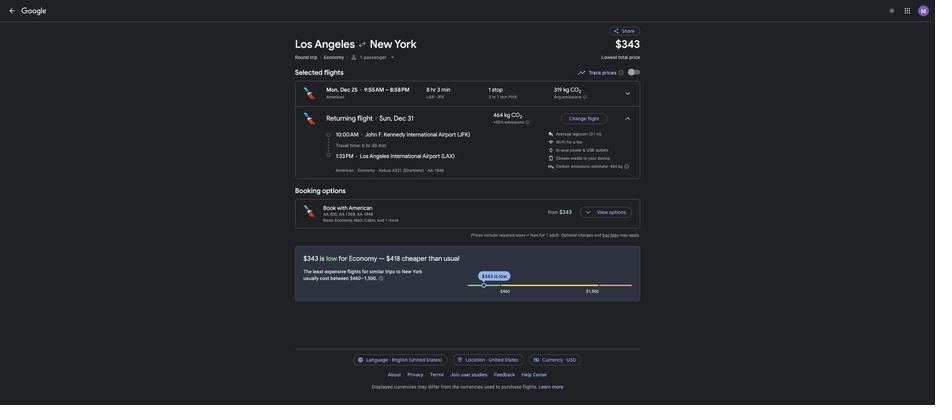 Task type: vqa. For each thing, say whether or not it's contained in the screenshot.
1st 29 from the right
no



Task type: locate. For each thing, give the bounding box(es) containing it.
international down 31
[[407, 131, 437, 138]]

american up 1848
[[349, 205, 373, 212]]

1 horizontal spatial options
[[609, 209, 626, 215]]

0 vertical spatial –
[[385, 87, 389, 93]]

loading results progress bar
[[0, 22, 935, 23]]

1 aa from the left
[[323, 212, 329, 217]]

hr
[[431, 87, 436, 93], [492, 95, 496, 99], [366, 143, 370, 148]]

kg inside '464 kg co 2'
[[504, 112, 510, 119]]

from left $343 text box
[[548, 210, 558, 215]]

total duration 8 hr 3 min. element
[[427, 87, 489, 94]]

0 horizontal spatial kg
[[504, 112, 510, 119]]

0 horizontal spatial aa
[[323, 212, 329, 217]]

states
[[505, 357, 519, 363]]

0 vertical spatial to
[[584, 156, 587, 161]]

departing flight on monday, december 25. leaves los angeles international airport at 9:55 am on monday, december 25 and arrives at john f. kennedy international airport at 8:58 pm on monday, december 25. element
[[326, 87, 410, 93]]

1 vertical spatial airport
[[423, 153, 440, 160]]

english (united states)
[[392, 357, 442, 363]]

0 vertical spatial dec
[[340, 87, 350, 93]]

1 vertical spatial angeles
[[370, 153, 389, 160]]

0 horizontal spatial 464
[[494, 112, 503, 119]]

1 horizontal spatial may
[[620, 233, 628, 238]]

2 vertical spatial american
[[349, 205, 373, 212]]

options inside the view options dropdown button
[[609, 209, 626, 215]]

1 vertical spatial min
[[501, 95, 508, 99]]

None text field
[[602, 37, 640, 66]]

1 horizontal spatial flight
[[588, 116, 599, 122]]

2 horizontal spatial 2
[[579, 89, 581, 94]]

464 up the +50%
[[494, 112, 503, 119]]

kg right estimate:
[[618, 164, 623, 169]]

0 horizontal spatial hr
[[366, 143, 370, 148]]

airport
[[439, 131, 456, 138], [423, 153, 440, 160]]

 image down los angeles
[[347, 55, 348, 60]]

airport left (jfk)
[[439, 131, 456, 138]]

for left adult.
[[540, 233, 545, 238]]

angeles up trip
[[315, 37, 355, 51]]

1 horizontal spatial kg
[[563, 87, 569, 93]]

the
[[452, 384, 459, 390]]

main content containing los angeles
[[295, 22, 647, 301]]

for up expensive
[[339, 254, 347, 263]]

2 up avg emissions on the top right
[[579, 89, 581, 94]]

0 horizontal spatial min
[[378, 143, 386, 148]]

dec left 25
[[340, 87, 350, 93]]

1 horizontal spatial is
[[494, 273, 498, 279]]

1 vertical spatial co
[[511, 112, 520, 119]]

1:33 pm
[[336, 153, 354, 160]]

0 vertical spatial kg
[[563, 87, 569, 93]]

displayed
[[372, 384, 393, 390]]

hr left 3
[[431, 87, 436, 93]]

0 horizontal spatial flight
[[357, 114, 373, 123]]

taxes
[[516, 233, 526, 238]]

aa down with
[[339, 212, 345, 217]]

2 vertical spatial hr
[[366, 143, 370, 148]]

1 vertical spatial flights
[[347, 269, 361, 274]]

for inside the least expensive flights for similar trips to new york usually cost between $460–1,500.
[[362, 269, 368, 274]]

1 vertical spatial –
[[434, 95, 437, 99]]

2 vertical spatial kg
[[618, 164, 623, 169]]

go back image
[[8, 7, 16, 15]]

selected flights
[[295, 68, 344, 77]]

low up '$460'
[[499, 273, 507, 279]]

0 vertical spatial hr
[[431, 87, 436, 93]]

0 vertical spatial options
[[322, 187, 346, 195]]

kg for 319
[[563, 87, 569, 93]]

1 vertical spatial low
[[499, 273, 507, 279]]

1 horizontal spatial currencies
[[461, 384, 483, 390]]

 image right trip
[[320, 55, 321, 60]]

2 vertical spatial 2
[[520, 114, 522, 120]]

view options
[[597, 209, 626, 215]]

$343
[[616, 37, 640, 51], [560, 209, 572, 216], [304, 254, 318, 263], [482, 273, 493, 279]]

time:
[[350, 143, 361, 148]]

airport up aa 1848
[[423, 153, 440, 160]]

change flight
[[569, 116, 599, 122]]

emissions down 319 kg co 2
[[562, 95, 582, 99]]

2 for 464 kg co
[[520, 114, 522, 120]]

1 vertical spatial to
[[396, 269, 401, 274]]

0 horizontal spatial options
[[322, 187, 346, 195]]

1 vertical spatial hr
[[492, 95, 496, 99]]

economy,
[[335, 218, 353, 223]]

0 vertical spatial 2
[[579, 89, 581, 94]]

round trip
[[295, 55, 317, 60]]

sun,
[[379, 114, 392, 123]]

min inside 1 stop 2 hr 1 min phx
[[501, 95, 508, 99]]

Departure time: 9:55 AM. text field
[[364, 87, 384, 93]]

0 horizontal spatial dec
[[340, 87, 350, 93]]

0 vertical spatial and
[[377, 218, 384, 223]]

new up passenger
[[370, 37, 392, 51]]

kg inside 319 kg co 2
[[563, 87, 569, 93]]

2 horizontal spatial min
[[501, 95, 508, 99]]

1 horizontal spatial more
[[552, 384, 563, 390]]

0 vertical spatial los
[[295, 37, 312, 51]]

Arrival time: 8:58 PM. text field
[[390, 87, 410, 93]]

kg up the +50% emissions
[[504, 112, 510, 119]]

—
[[379, 254, 385, 263]]

low for $343 is low for economy — $418 cheaper than usual
[[326, 254, 337, 263]]

currencies
[[394, 384, 417, 390], [461, 384, 483, 390]]

1 horizontal spatial –
[[434, 95, 437, 99]]

book
[[323, 205, 336, 212]]

min right 33 at the left of page
[[378, 143, 386, 148]]

0 horizontal spatial fees
[[530, 233, 539, 238]]

aa
[[323, 212, 329, 217], [339, 212, 345, 217], [357, 212, 363, 217]]

privacy
[[408, 372, 423, 377]]

1 horizontal spatial new
[[402, 269, 412, 274]]

hr inside 1 stop 2 hr 1 min phx
[[492, 95, 496, 99]]

1 right cabin, at the left of page
[[385, 218, 388, 223]]

0 horizontal spatial currencies
[[394, 384, 417, 390]]

1 horizontal spatial dec
[[394, 114, 406, 123]]

the
[[304, 269, 312, 274]]

learn more about price insights image
[[379, 276, 384, 281]]

flights
[[324, 68, 344, 77], [347, 269, 361, 274]]

flights up "$460–1,500."
[[347, 269, 361, 274]]

los inside list
[[360, 153, 369, 160]]

0 horizontal spatial may
[[418, 384, 427, 390]]

1 horizontal spatial los
[[360, 153, 369, 160]]

los angeles
[[295, 37, 355, 51]]

1 vertical spatial kg
[[504, 112, 510, 119]]

emissions down stream media to your device
[[571, 164, 590, 169]]

expensive
[[325, 269, 346, 274]]

for up "$460–1,500."
[[362, 269, 368, 274]]

co up avg emissions on the top right
[[571, 87, 579, 93]]

los down 6
[[360, 153, 369, 160]]

1 horizontal spatial to
[[496, 384, 500, 390]]

– inside the 8 hr 3 min lax – jfk
[[434, 95, 437, 99]]

min right 3
[[442, 87, 451, 93]]

aa up the basic economy, main cabin, and 1 more
[[357, 212, 363, 217]]

1 horizontal spatial min
[[442, 87, 451, 93]]

bag
[[603, 233, 610, 238]]

2 horizontal spatial aa
[[357, 212, 363, 217]]

lax
[[427, 95, 434, 99]]

1 vertical spatial options
[[609, 209, 626, 215]]

0 horizontal spatial  image
[[320, 55, 321, 60]]

economy up the least expensive flights for similar trips to new york usually cost between $460–1,500. at the left bottom of the page
[[349, 254, 377, 263]]

1 horizontal spatial and
[[595, 233, 602, 238]]

flight inside button
[[588, 116, 599, 122]]

angeles for los angeles international airport (lax)
[[370, 153, 389, 160]]

fees right the "bag"
[[611, 233, 619, 238]]

none text field containing $343
[[602, 37, 640, 66]]

464 right estimate:
[[610, 164, 617, 169]]

flight for returning flight
[[357, 114, 373, 123]]

flight up (31
[[588, 116, 599, 122]]

american
[[326, 95, 344, 99], [336, 168, 354, 173], [349, 205, 373, 212]]

economy
[[324, 55, 344, 60], [358, 168, 375, 173], [349, 254, 377, 263]]

1 horizontal spatial 2
[[520, 114, 522, 120]]

more right learn
[[552, 384, 563, 390]]

help
[[522, 372, 532, 377]]

may left differ
[[418, 384, 427, 390]]

about
[[388, 372, 401, 377]]

1 horizontal spatial hr
[[431, 87, 436, 93]]

0 horizontal spatial co
[[511, 112, 520, 119]]

1 passenger
[[360, 55, 387, 60]]

main content
[[295, 22, 647, 301]]

options up book
[[322, 187, 346, 195]]

1 vertical spatial emissions
[[505, 120, 524, 125]]

$343 for $343 lowest total price
[[616, 37, 640, 51]]

american inside book with american aa 500, aa 1388, aa 1848
[[349, 205, 373, 212]]

returning flight
[[326, 114, 373, 123]]

co inside '464 kg co 2'
[[511, 112, 520, 119]]

0 horizontal spatial to
[[396, 269, 401, 274]]

flights up mon,
[[324, 68, 344, 77]]

track
[[589, 70, 601, 76]]

2 inside 319 kg co 2
[[579, 89, 581, 94]]

list containing returning flight
[[295, 81, 640, 179]]

31
[[408, 114, 414, 123]]

options right view on the right of page
[[609, 209, 626, 215]]

in-seat power & usb outlets
[[556, 148, 609, 153]]

464
[[494, 112, 503, 119], [610, 164, 617, 169]]

for left a
[[567, 140, 572, 145]]

343 US dollars text field
[[560, 209, 572, 216]]

0 vertical spatial emissions
[[562, 95, 582, 99]]

more
[[389, 218, 399, 223], [552, 384, 563, 390]]

1 vertical spatial 464
[[610, 164, 617, 169]]

hr inside the 8 hr 3 min lax – jfk
[[431, 87, 436, 93]]

cheaper
[[402, 254, 427, 263]]

join user studies link
[[447, 369, 491, 380]]

dec for mon,
[[340, 87, 350, 93]]

0 horizontal spatial angeles
[[315, 37, 355, 51]]

may left apply.
[[620, 233, 628, 238]]

new down cheaper
[[402, 269, 412, 274]]

avg emissions
[[554, 95, 582, 99]]

1 horizontal spatial from
[[548, 210, 558, 215]]

purchase
[[502, 384, 521, 390]]

1 vertical spatial york
[[413, 269, 422, 274]]

kg up avg emissions on the top right
[[563, 87, 569, 93]]

0 vertical spatial may
[[620, 233, 628, 238]]

hr down 1 stop flight. element
[[492, 95, 496, 99]]

to right trips
[[396, 269, 401, 274]]

 image
[[320, 55, 321, 60], [347, 55, 348, 60]]

2 up the +50% emissions
[[520, 114, 522, 120]]

–
[[385, 87, 389, 93], [434, 95, 437, 99]]

change appearance image
[[884, 3, 900, 19]]

low
[[326, 254, 337, 263], [499, 273, 507, 279]]

0 horizontal spatial low
[[326, 254, 337, 263]]

los up the "round" on the left top of page
[[295, 37, 312, 51]]

0 vertical spatial low
[[326, 254, 337, 263]]

2 inside '464 kg co 2'
[[520, 114, 522, 120]]

2 down 1 stop flight. element
[[489, 95, 491, 99]]

for inside list
[[567, 140, 572, 145]]

angeles down 33 at the left of page
[[370, 153, 389, 160]]

usual
[[444, 254, 460, 263]]

1 horizontal spatial  image
[[347, 55, 348, 60]]

1 horizontal spatial low
[[499, 273, 507, 279]]

8:58 pm
[[390, 87, 410, 93]]

los
[[295, 37, 312, 51], [360, 153, 369, 160]]

your
[[589, 156, 597, 161]]

economy down los angeles
[[324, 55, 344, 60]]

low for $343 is low
[[499, 273, 507, 279]]

american down arrival time: 1:33 pm. text field
[[336, 168, 354, 173]]

a321
[[392, 168, 402, 173]]

flight details. departing flight on monday, december 25. leaves los angeles international airport at 9:55 am on monday, december 25 and arrives at john f. kennedy international airport at 8:58 pm on monday, december 25. image
[[620, 85, 636, 101]]

cost
[[320, 276, 329, 281]]

dec left 31
[[394, 114, 406, 123]]

33
[[372, 143, 377, 148]]

united
[[489, 357, 504, 363]]

seat
[[561, 148, 569, 153]]

1 vertical spatial economy
[[358, 168, 375, 173]]

flight up john
[[357, 114, 373, 123]]

and right cabin, at the left of page
[[377, 218, 384, 223]]

emissions for 464 kg co
[[505, 120, 524, 125]]

fees right +
[[530, 233, 539, 238]]

1 horizontal spatial angeles
[[370, 153, 389, 160]]

user
[[461, 372, 470, 377]]

0 vertical spatial co
[[571, 87, 579, 93]]

&
[[583, 148, 586, 153]]

learn more about tracked prices image
[[618, 70, 624, 76]]

required
[[499, 233, 515, 238]]

1 horizontal spatial 464
[[610, 164, 617, 169]]

0 vertical spatial from
[[548, 210, 558, 215]]

(lax)
[[441, 153, 455, 160]]

currencies down join user studies link
[[461, 384, 483, 390]]

and left the "bag"
[[595, 233, 602, 238]]

aa up basic
[[323, 212, 329, 217]]

0 horizontal spatial more
[[389, 218, 399, 223]]

basic economy, main cabin, and 1 more
[[323, 218, 399, 223]]

list
[[295, 81, 640, 179]]

displayed currencies may differ from the currencies used to purchase flights. learn more
[[372, 384, 563, 390]]

464 inside '464 kg co 2'
[[494, 112, 503, 119]]

los for los angeles international airport (lax)
[[360, 153, 369, 160]]

international up the airbus a321 (sharklets)
[[391, 153, 421, 160]]

1 horizontal spatial fees
[[611, 233, 619, 238]]

min left 'phx'
[[501, 95, 508, 99]]

 image
[[425, 168, 426, 173]]

0 horizontal spatial is
[[320, 254, 325, 263]]

1 vertical spatial may
[[418, 384, 427, 390]]

kg for 464
[[504, 112, 510, 119]]

flight
[[357, 114, 373, 123], [588, 116, 599, 122]]

american down mon,
[[326, 95, 344, 99]]

low up expensive
[[326, 254, 337, 263]]

mon,
[[326, 87, 339, 93]]

share
[[622, 28, 635, 34]]

used
[[484, 384, 495, 390]]

0 horizontal spatial –
[[385, 87, 389, 93]]

co up the +50% emissions
[[511, 112, 520, 119]]

1 left passenger
[[360, 55, 363, 60]]

charges
[[578, 233, 593, 238]]

adult.
[[550, 233, 560, 238]]

states)
[[426, 357, 442, 363]]

0 vertical spatial is
[[320, 254, 325, 263]]

1 horizontal spatial aa
[[339, 212, 345, 217]]

2 aa from the left
[[339, 212, 345, 217]]

2 fees from the left
[[611, 233, 619, 238]]

new
[[370, 37, 392, 51], [402, 269, 412, 274]]

hr right 6
[[366, 143, 370, 148]]

1
[[360, 55, 363, 60], [489, 87, 491, 93], [497, 95, 499, 99], [385, 218, 388, 223], [546, 233, 549, 238]]

0 vertical spatial angeles
[[315, 37, 355, 51]]

john
[[365, 131, 377, 138]]

new york
[[370, 37, 417, 51]]

from left the
[[441, 384, 451, 390]]

2 horizontal spatial to
[[584, 156, 587, 161]]

1 horizontal spatial flights
[[347, 269, 361, 274]]

to left your
[[584, 156, 587, 161]]

1848
[[364, 212, 373, 217]]

currencies down privacy
[[394, 384, 417, 390]]

emissions down '464 kg co 2'
[[505, 120, 524, 125]]

wi-fi for a fee
[[556, 140, 583, 145]]

0 horizontal spatial 2
[[489, 95, 491, 99]]

to right "used"
[[496, 384, 500, 390]]

similar
[[370, 269, 384, 274]]

economy left airbus
[[358, 168, 375, 173]]

between
[[331, 276, 349, 281]]

co inside 319 kg co 2
[[571, 87, 579, 93]]

more right cabin, at the left of page
[[389, 218, 399, 223]]

25
[[352, 87, 358, 93]]

min
[[442, 87, 451, 93], [501, 95, 508, 99], [378, 143, 386, 148]]

least
[[313, 269, 323, 274]]

$343 inside $343 lowest total price
[[616, 37, 640, 51]]

319
[[554, 87, 562, 93]]

0 vertical spatial new
[[370, 37, 392, 51]]

$460
[[500, 289, 510, 294]]

estimate:
[[591, 164, 609, 169]]

cabin,
[[365, 218, 376, 223]]



Task type: describe. For each thing, give the bounding box(es) containing it.
2 inside 1 stop 2 hr 1 min phx
[[489, 95, 491, 99]]

2 vertical spatial economy
[[349, 254, 377, 263]]

kennedy
[[384, 131, 405, 138]]

2 vertical spatial to
[[496, 384, 500, 390]]

carbon
[[556, 164, 570, 169]]

privacy link
[[404, 369, 427, 380]]

is for $343 is low
[[494, 273, 498, 279]]

los for los angeles
[[295, 37, 312, 51]]

trip
[[310, 55, 317, 60]]

$343 for $343 is low for economy — $418 cheaper than usual
[[304, 254, 318, 263]]

travel time: 6 hr 33 min
[[336, 143, 386, 148]]

view
[[597, 209, 608, 215]]

flight for change flight
[[588, 116, 599, 122]]

$343 for $343 is low
[[482, 273, 493, 279]]

carbon emissions estimate: 464 kg
[[556, 164, 623, 169]]

1 vertical spatial from
[[441, 384, 451, 390]]

$460–1,500.
[[350, 276, 377, 281]]

2 horizontal spatial kg
[[618, 164, 623, 169]]

1 inside popup button
[[360, 55, 363, 60]]

layover (1 of 1) is a 2 hr 1 min layover at phoenix sky harbor international airport in phoenix. element
[[489, 94, 551, 100]]

9:55 am
[[364, 87, 384, 93]]

+50%
[[494, 120, 504, 125]]

Los Angeles to New York and back text field
[[295, 37, 594, 51]]

options for view options
[[609, 209, 626, 215]]

$343 is low for economy — $418 cheaper than usual
[[304, 254, 460, 263]]

prices include required taxes + fees for 1 adult. optional charges and bag fees may apply.
[[471, 233, 640, 238]]

change flight button
[[561, 111, 608, 127]]

usually
[[304, 276, 319, 281]]

avg
[[554, 95, 561, 99]]

1 left adult.
[[546, 233, 549, 238]]

hr for time:
[[366, 143, 370, 148]]

apply.
[[629, 233, 640, 238]]

new inside the least expensive flights for similar trips to new york usually cost between $460–1,500.
[[402, 269, 412, 274]]

usd
[[567, 357, 576, 363]]

book with american aa 500, aa 1388, aa 1848
[[323, 205, 373, 217]]

learn more link
[[539, 384, 563, 390]]

the least expensive flights for similar trips to new york usually cost between $460–1,500.
[[304, 269, 422, 281]]

to inside the least expensive flights for similar trips to new york usually cost between $460–1,500.
[[396, 269, 401, 274]]

9:55 am – 8:58 pm
[[364, 87, 410, 93]]

464 kg co 2
[[494, 112, 522, 120]]

min for stop
[[501, 95, 508, 99]]

dec for sun,
[[394, 114, 406, 123]]

feedback link
[[491, 369, 518, 380]]

min for time:
[[378, 143, 386, 148]]

returning
[[326, 114, 356, 123]]

media
[[571, 156, 583, 161]]

carbon emissions estimate: 464 kilograms element
[[556, 164, 623, 169]]

(united
[[409, 357, 425, 363]]

0 vertical spatial american
[[326, 95, 344, 99]]

fi
[[562, 140, 566, 145]]

flights inside the least expensive flights for similar trips to new york usually cost between $460–1,500.
[[347, 269, 361, 274]]

1 vertical spatial and
[[595, 233, 602, 238]]

1388,
[[346, 212, 356, 217]]

prices
[[471, 233, 483, 238]]

10:00 am
[[336, 131, 359, 138]]

0 vertical spatial international
[[407, 131, 437, 138]]

2 currencies from the left
[[461, 384, 483, 390]]

than
[[429, 254, 442, 263]]

Arrival time: 1:33 PM. text field
[[336, 153, 354, 160]]

travel
[[336, 143, 349, 148]]

economy inside list
[[358, 168, 375, 173]]

$418
[[386, 254, 400, 263]]

mon, dec 25
[[326, 87, 358, 93]]

3 aa from the left
[[357, 212, 363, 217]]

sun, dec 31
[[379, 114, 414, 123]]

Flight numbers AA 500, AA 1388, AA 1848 text field
[[323, 212, 373, 217]]

from inside from $343
[[548, 210, 558, 215]]

1 vertical spatial international
[[391, 153, 421, 160]]

2 vertical spatial emissions
[[571, 164, 590, 169]]

learn
[[539, 384, 551, 390]]

hr for stop
[[492, 95, 496, 99]]

Departure time: 10:00 AM. text field
[[336, 131, 359, 138]]

1 currencies from the left
[[394, 384, 417, 390]]

total
[[618, 55, 628, 60]]

1 vertical spatial more
[[552, 384, 563, 390]]

is for $343 is low for economy — $418 cheaper than usual
[[320, 254, 325, 263]]

track prices
[[589, 70, 617, 76]]

8 hr 3 min lax – jfk
[[427, 87, 451, 99]]

1 passenger button
[[348, 49, 399, 65]]

join
[[451, 372, 460, 377]]

0 horizontal spatial flights
[[324, 68, 344, 77]]

0 vertical spatial airport
[[439, 131, 456, 138]]

emissions for 319 kg co
[[562, 95, 582, 99]]

co for 319 kg co
[[571, 87, 579, 93]]

3
[[437, 87, 440, 93]]

help center
[[522, 372, 547, 377]]

booking
[[295, 187, 321, 195]]

wi-
[[556, 140, 562, 145]]

selected
[[295, 68, 323, 77]]

view options button
[[580, 204, 632, 220]]

0 vertical spatial economy
[[324, 55, 344, 60]]

help center link
[[518, 369, 551, 380]]

jfk
[[437, 95, 444, 99]]

options for booking options
[[322, 187, 346, 195]]

main
[[354, 218, 363, 223]]

0 horizontal spatial and
[[377, 218, 384, 223]]

1 vertical spatial american
[[336, 168, 354, 173]]

studies
[[472, 372, 487, 377]]

(jfk)
[[457, 131, 470, 138]]

basic
[[323, 218, 334, 223]]

united states
[[489, 357, 519, 363]]

about link
[[385, 369, 404, 380]]

0 vertical spatial more
[[389, 218, 399, 223]]

1 left stop
[[489, 87, 491, 93]]

$343 lowest total price
[[602, 37, 640, 60]]

share button
[[609, 27, 640, 35]]

1 fees from the left
[[530, 233, 539, 238]]

(31
[[589, 132, 596, 137]]

angeles for los angeles
[[315, 37, 355, 51]]

0 vertical spatial york
[[394, 37, 417, 51]]

airbus
[[379, 168, 391, 173]]

lowest
[[602, 55, 617, 60]]

1 stop 2 hr 1 min phx
[[489, 87, 517, 99]]

stream
[[556, 156, 570, 161]]

1  image from the left
[[320, 55, 321, 60]]

1 stop flight. element
[[489, 87, 503, 94]]

differ
[[428, 384, 440, 390]]

343 us dollars element
[[616, 37, 640, 51]]

co for 464 kg co
[[511, 112, 520, 119]]

device
[[598, 156, 610, 161]]

john f. kennedy international airport (jfk)
[[365, 131, 470, 138]]

2  image from the left
[[347, 55, 348, 60]]

(sharklets)
[[403, 168, 424, 173]]

500,
[[330, 212, 338, 217]]

airbus a321 (sharklets)
[[379, 168, 424, 173]]

york inside the least expensive flights for similar trips to new york usually cost between $460–1,500.
[[413, 269, 422, 274]]

location
[[466, 357, 485, 363]]

change
[[569, 116, 587, 122]]

2 for 319 kg co
[[579, 89, 581, 94]]

stop
[[492, 87, 503, 93]]

phx
[[509, 95, 517, 99]]

price
[[630, 55, 640, 60]]

1 down 1 stop flight. element
[[497, 95, 499, 99]]

from $343
[[548, 209, 572, 216]]

min inside the 8 hr 3 min lax – jfk
[[442, 87, 451, 93]]

passenger
[[364, 55, 387, 60]]



